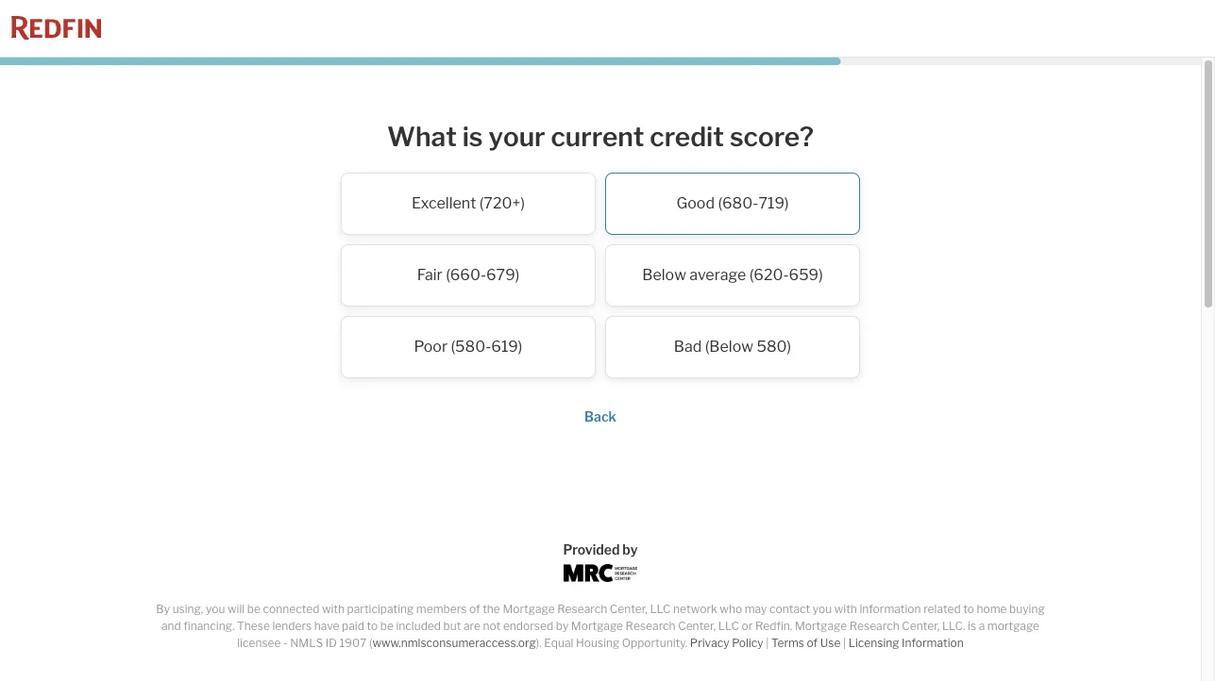 Task type: vqa. For each thing, say whether or not it's contained in the screenshot.
Mortgage to the middle
yes



Task type: describe. For each thing, give the bounding box(es) containing it.
paid
[[342, 619, 364, 634]]

659)
[[789, 266, 823, 284]]

nmls
[[290, 636, 323, 651]]

may
[[745, 602, 767, 617]]

poor
[[414, 338, 448, 356]]

2 horizontal spatial center,
[[902, 619, 940, 634]]

policy
[[732, 636, 763, 651]]

by using, you will be connected with participating members of the mortgage research center, llc network who may contact you with information related to home buying and financing. these lenders have paid to be included but are not endorsed by mortgage research center, llc or redfin. mortgage research center, llc. is a mortgage licensee - nmls id 1907 (
[[156, 602, 1045, 651]]

www.nmlsconsumeraccess.org
[[372, 636, 536, 651]]

2 | from the left
[[843, 636, 846, 651]]

1 vertical spatial llc
[[718, 619, 739, 634]]

mortgage
[[987, 619, 1040, 634]]

financing.
[[183, 619, 235, 634]]

who
[[720, 602, 742, 617]]

back button
[[585, 408, 616, 424]]

of for members
[[469, 602, 480, 617]]

use
[[820, 636, 841, 651]]

home
[[977, 602, 1007, 617]]

and
[[161, 619, 181, 634]]

below average (620-659)
[[642, 266, 823, 284]]

will
[[228, 602, 245, 617]]

excellent (720+)
[[412, 194, 525, 212]]

1 horizontal spatial be
[[380, 619, 394, 634]]

679)
[[486, 266, 520, 284]]

information
[[860, 602, 921, 617]]

).
[[536, 636, 542, 651]]

but
[[443, 619, 461, 634]]

back
[[585, 408, 616, 424]]

credit score?
[[650, 121, 814, 153]]

(580-
[[451, 338, 491, 356]]

0 horizontal spatial be
[[247, 602, 261, 617]]

these
[[237, 619, 270, 634]]

1 horizontal spatial research
[[626, 619, 676, 634]]

are
[[464, 619, 481, 634]]

2 you from the left
[[813, 602, 832, 617]]

0 horizontal spatial research
[[557, 602, 607, 617]]

2 horizontal spatial research
[[849, 619, 899, 634]]

using,
[[172, 602, 203, 617]]

-
[[283, 636, 288, 651]]

(below
[[705, 338, 753, 356]]

2 horizontal spatial mortgage
[[795, 619, 847, 634]]

licensing
[[848, 636, 899, 651]]

endorsed
[[503, 619, 553, 634]]

licensee
[[237, 636, 281, 651]]

1 horizontal spatial by
[[623, 542, 638, 558]]

0 horizontal spatial mortgage
[[503, 602, 555, 617]]

of for terms
[[807, 636, 818, 651]]

0 vertical spatial llc
[[650, 602, 671, 617]]

(
[[369, 636, 372, 651]]

fair
[[417, 266, 443, 284]]

terms of use link
[[771, 636, 841, 651]]

0 vertical spatial to
[[963, 602, 974, 617]]

0 horizontal spatial is
[[462, 121, 483, 153]]

by
[[156, 602, 170, 617]]

(660-
[[446, 266, 486, 284]]

1 | from the left
[[766, 636, 769, 651]]

poor (580-619)
[[414, 338, 523, 356]]

not
[[483, 619, 501, 634]]

excellent
[[412, 194, 476, 212]]

id
[[325, 636, 337, 651]]

below
[[642, 266, 686, 284]]

privacy policy link
[[690, 636, 763, 651]]

bad
[[674, 338, 702, 356]]

connected
[[263, 602, 319, 617]]

your
[[488, 121, 545, 153]]

terms
[[771, 636, 804, 651]]

2 with from the left
[[834, 602, 857, 617]]

the
[[483, 602, 500, 617]]

0 horizontal spatial center,
[[610, 602, 648, 617]]



Task type: locate. For each thing, give the bounding box(es) containing it.
(720+)
[[479, 194, 525, 212]]

1 horizontal spatial of
[[807, 636, 818, 651]]

0 horizontal spatial |
[[766, 636, 769, 651]]

llc.
[[942, 619, 965, 634]]

licensing information link
[[848, 636, 964, 651]]

0 horizontal spatial by
[[556, 619, 569, 634]]

with
[[322, 602, 345, 617], [834, 602, 857, 617]]

equal
[[544, 636, 574, 651]]

0 horizontal spatial you
[[206, 602, 225, 617]]

research up the 'licensing'
[[849, 619, 899, 634]]

| right use
[[843, 636, 846, 651]]

1907
[[339, 636, 367, 651]]

719)
[[759, 194, 789, 212]]

what is your current credit score?
[[387, 121, 814, 153]]

| down redfin.
[[766, 636, 769, 651]]

1 you from the left
[[206, 602, 225, 617]]

provided by
[[563, 542, 638, 558]]

1 horizontal spatial with
[[834, 602, 857, 617]]

research
[[557, 602, 607, 617], [626, 619, 676, 634], [849, 619, 899, 634]]

0 horizontal spatial llc
[[650, 602, 671, 617]]

contact
[[770, 602, 810, 617]]

participating
[[347, 602, 414, 617]]

is
[[462, 121, 483, 153], [968, 619, 976, 634]]

619)
[[491, 338, 523, 356]]

1 horizontal spatial you
[[813, 602, 832, 617]]

members
[[416, 602, 467, 617]]

or
[[742, 619, 753, 634]]

you right contact
[[813, 602, 832, 617]]

1 horizontal spatial is
[[968, 619, 976, 634]]

opportunity.
[[622, 636, 688, 651]]

to up llc. on the right of page
[[963, 602, 974, 617]]

by inside by using, you will be connected with participating members of the mortgage research center, llc network who may contact you with information related to home buying and financing. these lenders have paid to be included but are not endorsed by mortgage research center, llc or redfin. mortgage research center, llc. is a mortgage licensee - nmls id 1907 (
[[556, 619, 569, 634]]

be
[[247, 602, 261, 617], [380, 619, 394, 634]]

llc
[[650, 602, 671, 617], [718, 619, 739, 634]]

a
[[979, 619, 985, 634]]

by up equal at bottom left
[[556, 619, 569, 634]]

0 vertical spatial is
[[462, 121, 483, 153]]

(680-
[[718, 194, 759, 212]]

1 horizontal spatial center,
[[678, 619, 716, 634]]

1 vertical spatial is
[[968, 619, 976, 634]]

is left your
[[462, 121, 483, 153]]

1 vertical spatial by
[[556, 619, 569, 634]]

1 horizontal spatial to
[[963, 602, 974, 617]]

1 horizontal spatial |
[[843, 636, 846, 651]]

mortgage up endorsed
[[503, 602, 555, 617]]

center, up opportunity.
[[610, 602, 648, 617]]

1 horizontal spatial mortgage
[[571, 619, 623, 634]]

information
[[902, 636, 964, 651]]

www.nmlsconsumeraccess.org ). equal housing opportunity. privacy policy | terms of use | licensing information
[[372, 636, 964, 651]]

of
[[469, 602, 480, 617], [807, 636, 818, 651]]

what
[[387, 121, 457, 153]]

mortgage research center image
[[564, 565, 637, 583]]

is inside by using, you will be connected with participating members of the mortgage research center, llc network who may contact you with information related to home buying and financing. these lenders have paid to be included but are not endorsed by mortgage research center, llc or redfin. mortgage research center, llc. is a mortgage licensee - nmls id 1907 (
[[968, 619, 976, 634]]

with up use
[[834, 602, 857, 617]]

by up the mortgage research center image
[[623, 542, 638, 558]]

current
[[551, 121, 644, 153]]

privacy
[[690, 636, 729, 651]]

network
[[673, 602, 717, 617]]

provided
[[563, 542, 620, 558]]

1 vertical spatial be
[[380, 619, 394, 634]]

have
[[314, 619, 339, 634]]

1 vertical spatial of
[[807, 636, 818, 651]]

bad (below 580)
[[674, 338, 791, 356]]

redfin.
[[755, 619, 792, 634]]

be down participating
[[380, 619, 394, 634]]

0 horizontal spatial with
[[322, 602, 345, 617]]

included
[[396, 619, 441, 634]]

0 vertical spatial of
[[469, 602, 480, 617]]

1 horizontal spatial llc
[[718, 619, 739, 634]]

what is your current credit score? option group
[[223, 172, 978, 388]]

center,
[[610, 602, 648, 617], [678, 619, 716, 634], [902, 619, 940, 634]]

fair (660-679)
[[417, 266, 520, 284]]

center, up 'information' at bottom
[[902, 619, 940, 634]]

of inside by using, you will be connected with participating members of the mortgage research center, llc network who may contact you with information related to home buying and financing. these lenders have paid to be included but are not endorsed by mortgage research center, llc or redfin. mortgage research center, llc. is a mortgage licensee - nmls id 1907 (
[[469, 602, 480, 617]]

1 with from the left
[[322, 602, 345, 617]]

good (680-719)
[[676, 194, 789, 212]]

llc up privacy policy link
[[718, 619, 739, 634]]

lenders
[[272, 619, 312, 634]]

0 vertical spatial by
[[623, 542, 638, 558]]

center, down network
[[678, 619, 716, 634]]

by
[[623, 542, 638, 558], [556, 619, 569, 634]]

you
[[206, 602, 225, 617], [813, 602, 832, 617]]

with up have
[[322, 602, 345, 617]]

to
[[963, 602, 974, 617], [367, 619, 378, 634]]

0 horizontal spatial of
[[469, 602, 480, 617]]

mortgage up the housing
[[571, 619, 623, 634]]

research up opportunity.
[[626, 619, 676, 634]]

average
[[690, 266, 746, 284]]

mortgage
[[503, 602, 555, 617], [571, 619, 623, 634], [795, 619, 847, 634]]

research up the housing
[[557, 602, 607, 617]]

www.nmlsconsumeraccess.org link
[[372, 636, 536, 651]]

be up these
[[247, 602, 261, 617]]

0 horizontal spatial to
[[367, 619, 378, 634]]

0 vertical spatial be
[[247, 602, 261, 617]]

is left a
[[968, 619, 976, 634]]

related
[[924, 602, 961, 617]]

you up financing.
[[206, 602, 225, 617]]

of left the
[[469, 602, 480, 617]]

mortgage up use
[[795, 619, 847, 634]]

580)
[[757, 338, 791, 356]]

llc up opportunity.
[[650, 602, 671, 617]]

1 vertical spatial to
[[367, 619, 378, 634]]

(620-
[[749, 266, 789, 284]]

to up (
[[367, 619, 378, 634]]

|
[[766, 636, 769, 651], [843, 636, 846, 651]]

housing
[[576, 636, 620, 651]]

buying
[[1009, 602, 1045, 617]]

of left use
[[807, 636, 818, 651]]

good
[[676, 194, 715, 212]]



